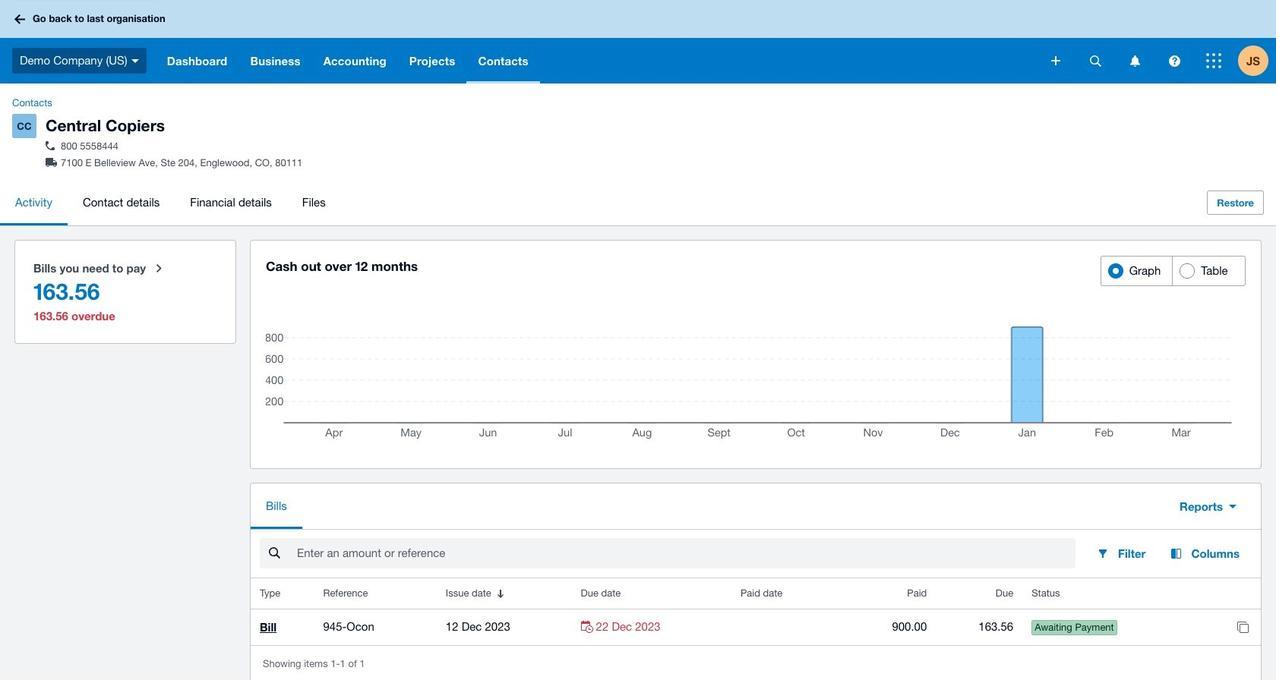 Task type: locate. For each thing, give the bounding box(es) containing it.
group
[[1101, 256, 1246, 287]]

svg image
[[1090, 55, 1101, 66], [131, 59, 139, 63]]

1 horizontal spatial svg image
[[1090, 55, 1101, 66]]

svg image
[[14, 14, 25, 24], [1207, 53, 1222, 68], [1130, 55, 1140, 66], [1169, 55, 1181, 66], [1052, 56, 1061, 65]]

banner
[[0, 0, 1277, 84]]

menu
[[0, 180, 1186, 226]]

None radio
[[24, 250, 226, 335]]



Task type: vqa. For each thing, say whether or not it's contained in the screenshot.
"You have 23 days left in your trial, which includes all features"
no



Task type: describe. For each thing, give the bounding box(es) containing it.
0 horizontal spatial svg image
[[131, 59, 139, 63]]

copy to draft bill image
[[1228, 613, 1258, 643]]

list of bills element
[[251, 579, 1261, 646]]

customise columns image
[[1164, 548, 1189, 560]]

Enter an amount or reference field
[[296, 540, 1076, 569]]



